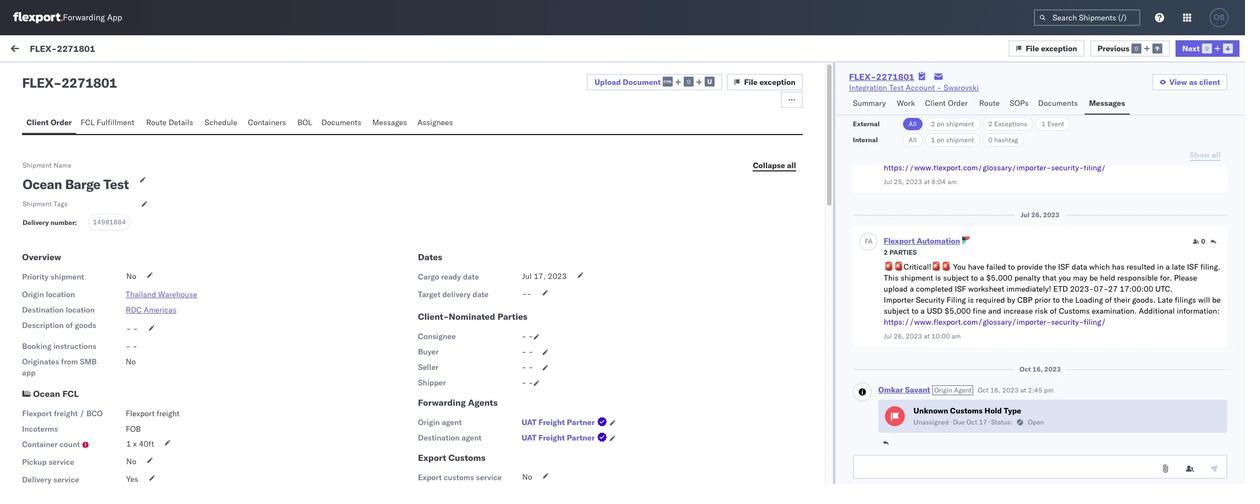 Task type: locate. For each thing, give the bounding box(es) containing it.
integration test account - swarovski
[[849, 83, 979, 93]]

warehouse for exception: warehouse
[[76, 138, 117, 148]]

None text field
[[853, 455, 1228, 479]]

0 for 0
[[1202, 237, 1206, 245]]

omkar savant
[[53, 119, 103, 129], [53, 191, 103, 201], [53, 263, 103, 273], [53, 340, 103, 350]]

location for origin location
[[46, 290, 75, 299]]

16, for oct 16, 2023
[[1033, 365, 1043, 373]]

you
[[953, 262, 966, 272]]

1 vertical spatial work
[[995, 95, 1009, 104]]

1 vertical spatial destination
[[418, 433, 460, 443]]

https://www.flexport.com/glossary/importer- down 1 on shipment
[[884, 163, 1051, 173]]

Search Shipments (/) text field
[[1034, 9, 1141, 26]]

1 vertical spatial am
[[952, 332, 961, 340]]

pickup service
[[22, 457, 74, 467]]

on up 1 on shipment
[[937, 120, 945, 128]]

flex - 2271801
[[22, 74, 117, 91]]

date right ready
[[463, 272, 479, 282]]

0 vertical spatial flex-2271801
[[30, 43, 95, 54]]

0 horizontal spatial 0
[[989, 136, 993, 144]]

app
[[107, 12, 122, 23]]

jul down 'importer'
[[884, 332, 892, 340]]

1 vertical spatial of
[[1050, 306, 1057, 316]]

agent
[[442, 417, 462, 427], [462, 433, 482, 443]]

order for the leftmost 'client order' button
[[51, 117, 72, 127]]

my work
[[11, 42, 60, 58]]

458574 down https://www.flexport.com/glossary/importer-security-filing/ jul 25, 2023 at 8:04 am
[[993, 211, 1022, 221]]

isf left data
[[1058, 262, 1070, 272]]

service right customs
[[476, 473, 502, 483]]

this up upload
[[884, 273, 899, 283]]

origin agent
[[418, 417, 462, 427]]

a right upload
[[910, 284, 914, 294]]

0 horizontal spatial warehouse
[[76, 138, 117, 148]]

0 inside button
[[1202, 237, 1206, 245]]

s up the originates
[[41, 341, 44, 348]]

0 horizontal spatial 1
[[126, 439, 131, 449]]

1 horizontal spatial that
[[1043, 273, 1057, 283]]

1 left event
[[1042, 120, 1046, 128]]

0 vertical spatial o
[[37, 120, 41, 128]]

1 s from the top
[[41, 120, 44, 128]]

2023 for oct 16, 2023 at 2:45 pm
[[1002, 386, 1019, 394]]

at left 8:04
[[924, 178, 930, 186]]

0 vertical spatial test
[[889, 83, 904, 93]]

1 horizontal spatial customs
[[950, 406, 983, 416]]

flexport automation
[[884, 236, 960, 246]]

shipment up origin location
[[50, 272, 84, 282]]

4 458574 from the top
[[993, 349, 1022, 359]]

(0) inside external (0) button
[[49, 70, 63, 80]]

2 (0) from the left
[[103, 70, 117, 80]]

0 horizontal spatial origin
[[22, 290, 44, 299]]

soon
[[33, 243, 50, 253]]

2 all button from the top
[[903, 133, 923, 147]]

1 vertical spatial origin
[[934, 386, 953, 394]]

458574 up by
[[993, 283, 1022, 293]]

0 horizontal spatial be
[[1090, 273, 1098, 283]]

all for 2
[[909, 120, 917, 128]]

messages for the left the messages 'button'
[[372, 117, 407, 127]]

freight for flexport freight
[[157, 409, 180, 419]]

1 horizontal spatial 16,
[[1033, 365, 1043, 373]]

1 vertical spatial service
[[476, 473, 502, 483]]

0 horizontal spatial 2
[[884, 248, 888, 256]]

26, down 'importer'
[[894, 332, 904, 340]]

filing/ inside https://www.flexport.com/glossary/importer-security-filing/ jul 25, 2023 at 8:04 am
[[1084, 163, 1106, 173]]

2 pdt from the top
[[507, 349, 521, 359]]

import work
[[83, 45, 126, 55]]

uat freight partner for destination agent
[[522, 433, 595, 443]]

2 filing/ from the top
[[1084, 317, 1106, 327]]

2 all from the top
[[909, 136, 917, 144]]

@
[[33, 359, 39, 369]]

1 vertical spatial that
[[1043, 273, 1057, 283]]

0 horizontal spatial destination
[[22, 305, 64, 315]]

fcl
[[81, 117, 95, 127], [62, 388, 79, 399]]

:
[[75, 218, 77, 227]]

1 vertical spatial file
[[744, 77, 758, 87]]

view as client
[[1170, 77, 1221, 87]]

0 vertical spatial location
[[46, 290, 75, 299]]

oct 26, 2023, 2:44 pm pdt down nominated
[[422, 349, 521, 359]]

smb
[[80, 357, 97, 367]]

origin left agent
[[934, 386, 953, 394]]

destination down origin agent
[[418, 433, 460, 443]]

0 horizontal spatial route
[[146, 117, 167, 127]]

0 vertical spatial client order
[[925, 98, 968, 108]]

2271801 down import
[[61, 74, 117, 91]]

import
[[83, 45, 106, 55]]

2 vertical spatial s
[[41, 341, 44, 348]]

security- down loading
[[1051, 317, 1084, 327]]

https://www.flexport.com/glossary/importer- down fine
[[884, 317, 1051, 327]]

upload document button
[[587, 74, 723, 90]]

(0) inside internal (0) button
[[103, 70, 117, 80]]

freight for destination agent
[[539, 433, 565, 443]]

--
[[522, 289, 532, 299]]

16,
[[1033, 365, 1043, 373], [990, 386, 1001, 394]]

2 horizontal spatial 1
[[1042, 120, 1046, 128]]

oct right agent
[[978, 386, 989, 394]]

2:44 right the 'delivery'
[[474, 283, 491, 293]]

client order down swarovski
[[925, 98, 968, 108]]

0 horizontal spatial that
[[106, 210, 120, 220]]

client order button
[[921, 93, 975, 115], [22, 113, 76, 134]]

work for related
[[995, 95, 1009, 104]]

exception: up destination location
[[35, 282, 74, 292]]

1 vertical spatial export
[[418, 473, 442, 483]]

isf
[[1058, 262, 1070, 272], [1187, 262, 1199, 272], [955, 284, 966, 294]]

resize handle column header
[[404, 92, 417, 385], [678, 92, 691, 385], [952, 92, 965, 385], [1225, 92, 1239, 385]]

customs down loading
[[1059, 306, 1090, 316]]

flex-2271801 up "integration"
[[849, 71, 915, 82]]

jul 17, 2023
[[522, 271, 567, 281]]

1 vertical spatial 2023,
[[451, 349, 472, 359]]

1 vertical spatial customs
[[950, 406, 983, 416]]

no for pickup service
[[126, 457, 136, 467]]

documents button up event
[[1034, 93, 1085, 115]]

delivery
[[23, 218, 49, 227]]

subject
[[943, 273, 969, 283], [884, 306, 910, 316]]

due
[[953, 418, 965, 426]]

warehouse for thailand warehouse
[[158, 290, 197, 299]]

oct 16, 2023
[[1020, 365, 1061, 373]]

americas
[[144, 305, 176, 315]]

order down swarovski
[[948, 98, 968, 108]]

$5,000 down failed
[[986, 273, 1013, 283]]

schedule right details
[[205, 117, 237, 127]]

2023
[[906, 178, 922, 186], [1043, 211, 1060, 219], [548, 271, 567, 281], [906, 332, 922, 340], [1045, 365, 1061, 373], [1002, 386, 1019, 394]]

all button for 1
[[903, 133, 923, 147]]

be
[[1090, 273, 1098, 283], [1212, 295, 1221, 305]]

o for (air
[[37, 264, 41, 271]]

containers
[[248, 117, 286, 127]]

on for 1
[[937, 136, 945, 144]]

1 security- from the top
[[1051, 163, 1084, 173]]

0 vertical spatial 2:44
[[474, 283, 491, 293]]

shipment down 2 on shipment
[[946, 136, 974, 144]]

1 horizontal spatial subject
[[943, 273, 969, 283]]

1 (0) from the left
[[49, 70, 63, 80]]

26, inside 🚨🚨critical!🚨🚨 you have failed to provide the isf data which has resulted in a late isf filing. this shipment is subject to a $5,000 penalty that you may be held responsible for. please upload a completed isf worksheet immediately! etd 2023-07-27 17:00:00 utc. importer security filing is required by cbp prior to the loading of their goods. late filings will be subject to a usd $5,000 fine and increase risk of customs examination. additional information: https://www.flexport.com/glossary/importer-security-filing/ jul 26, 2023 at 10:00 am
[[894, 332, 904, 340]]

flexport. image
[[13, 12, 63, 23]]

0 left hashtag
[[989, 136, 993, 144]]

2 https://www.flexport.com/glossary/importer-security-filing/ link from the top
[[884, 317, 1106, 327]]

you inside we are notifying you that your unloading cargo takes longer we appreciate soon
[[92, 210, 104, 220]]

file
[[1026, 43, 1039, 53], [744, 77, 758, 87]]

shipment up are on the top of the page
[[23, 200, 52, 208]]

2 down route button
[[989, 120, 993, 128]]

filing/
[[1084, 163, 1106, 173], [1084, 317, 1106, 327]]

3 458574 from the top
[[993, 283, 1022, 293]]

pm left --
[[493, 283, 505, 293]]

jul left '25,'
[[884, 178, 892, 186]]

test inside 'link'
[[889, 83, 904, 93]]

customs inside 🚨🚨critical!🚨🚨 you have failed to provide the isf data which has resulted in a late isf filing. this shipment is subject to a $5,000 penalty that you may be held responsible for. please upload a completed isf worksheet immediately! etd 2023-07-27 17:00:00 utc. importer security filing is required by cbp prior to the loading of their goods. late filings will be subject to a usd $5,000 fine and increase risk of customs examination. additional information: https://www.flexport.com/glossary/importer-security-filing/ jul 26, 2023 at 10:00 am
[[1059, 306, 1090, 316]]

isf up please
[[1187, 262, 1199, 272]]

client down flex
[[26, 117, 49, 127]]

4 resize handle column header from the left
[[1225, 92, 1239, 385]]

16, for oct 16, 2023 at 2:45 pm
[[990, 386, 1001, 394]]

1 vertical spatial you
[[1059, 273, 1071, 283]]

origin inside 'omkar savant origin agent'
[[934, 386, 953, 394]]

we left are on the top of the page
[[33, 210, 44, 220]]

forwarding app
[[63, 12, 122, 23]]

type
[[1004, 406, 1022, 416]]

0 vertical spatial internal
[[74, 70, 101, 80]]

0 vertical spatial agent
[[442, 417, 462, 427]]

0 vertical spatial customs
[[1059, 306, 1090, 316]]

cargo
[[70, 221, 89, 231]]

1 filing/ from the top
[[1084, 163, 1106, 173]]

2 pm from the top
[[493, 349, 505, 359]]

2023 for jul 17, 2023
[[548, 271, 567, 281]]

terminal
[[195, 282, 227, 292]]

2 uat freight partner from the top
[[522, 433, 595, 443]]

client order button up 2 on shipment
[[921, 93, 975, 115]]

2 o s from the top
[[37, 264, 44, 271]]

2 2:44 from the top
[[474, 349, 491, 359]]

target delivery date
[[418, 290, 489, 299]]

1 freight from the left
[[54, 409, 78, 419]]

jul inside 🚨🚨critical!🚨🚨 you have failed to provide the isf data which has resulted in a late isf filing. this shipment is subject to a $5,000 penalty that you may be held responsible for. please upload a completed isf worksheet immediately! etd 2023-07-27 17:00:00 utc. importer security filing is required by cbp prior to the loading of their goods. late filings will be subject to a usd $5,000 fine and increase risk of customs examination. additional information: https://www.flexport.com/glossary/importer-security-filing/ jul 26, 2023 at 10:00 am
[[884, 332, 892, 340]]

test down flex-2271801 link
[[889, 83, 904, 93]]

2 vertical spatial o s
[[37, 341, 44, 348]]

date up client-nominated parties
[[473, 290, 489, 299]]

o up the originates
[[37, 341, 41, 348]]

all button for 2
[[903, 117, 923, 131]]

0 horizontal spatial (0)
[[49, 70, 63, 80]]

my
[[11, 42, 29, 58]]

route up delay
[[146, 117, 167, 127]]

1 vertical spatial internal
[[853, 136, 878, 144]]

0 vertical spatial uat freight partner
[[522, 417, 595, 427]]

https://www.flexport.com/glossary/importer-security-filing/ link down 0 hashtag
[[884, 163, 1106, 173]]

1 vertical spatial all
[[909, 136, 917, 144]]

o s for warehouse
[[37, 120, 44, 128]]

1 vertical spatial pdt
[[507, 349, 521, 359]]

458574 up oct 16, 2023
[[993, 349, 1022, 359]]

0 vertical spatial order
[[948, 98, 968, 108]]

forwarding up origin agent
[[418, 397, 466, 408]]

origin location
[[22, 290, 75, 299]]

filing
[[947, 295, 966, 305]]

2 omkar savant from the top
[[53, 191, 103, 201]]

1 for 1 on shipment
[[931, 136, 935, 144]]

1 uat freight partner from the top
[[522, 417, 595, 427]]

integration test account - swarovski link
[[849, 82, 979, 93]]

1 all button from the top
[[903, 117, 923, 131]]

0 vertical spatial we
[[33, 210, 44, 220]]

a
[[58, 160, 62, 170], [1166, 262, 1170, 272], [980, 273, 984, 283], [910, 284, 914, 294], [921, 306, 925, 316]]

agent for destination agent
[[462, 433, 482, 443]]

flex- 458574 up oct 16, 2023 at 2:45 pm
[[970, 349, 1022, 359]]

o for warehouse
[[37, 120, 41, 128]]

forwarding
[[63, 12, 105, 23], [418, 397, 466, 408]]

2 vertical spatial internal
[[33, 304, 60, 314]]

ocean for ocean fcl
[[33, 388, 60, 399]]

1 uat from the top
[[522, 417, 537, 427]]

1 horizontal spatial client order
[[925, 98, 968, 108]]

export customs
[[418, 452, 486, 463]]

0 vertical spatial on
[[937, 120, 945, 128]]

1 horizontal spatial file
[[1026, 43, 1039, 53]]

2023, down consignee
[[451, 349, 472, 359]]

customs for export customs
[[448, 452, 486, 463]]

(0) down import work button
[[103, 70, 117, 80]]

2 horizontal spatial of
[[1105, 295, 1112, 305]]

0
[[989, 136, 993, 144], [1202, 237, 1206, 245]]

2 shipment from the top
[[23, 200, 52, 208]]

$5,000 down filing at the bottom
[[945, 306, 971, 316]]

4 omkar savant from the top
[[53, 340, 103, 350]]

uat
[[522, 417, 537, 427], [522, 433, 537, 443]]

2 uat freight partner link from the top
[[522, 432, 609, 443]]

customs up the due
[[950, 406, 983, 416]]

no for export customs service
[[522, 472, 532, 482]]

customs for unknown customs hold type
[[950, 406, 983, 416]]

458574 down 2 exceptions
[[993, 139, 1022, 149]]

delivery
[[442, 290, 471, 299]]

0 vertical spatial 16,
[[1033, 365, 1043, 373]]

0 vertical spatial exception:
[[35, 138, 74, 148]]

external down summary "button"
[[853, 120, 880, 128]]

savant up unknown
[[905, 385, 930, 395]]

1 vertical spatial agent
[[462, 433, 482, 443]]

prior
[[1035, 295, 1051, 305]]

1 horizontal spatial documents
[[1038, 98, 1078, 108]]

2 partner from the top
[[567, 433, 595, 443]]

1 o from the top
[[37, 120, 41, 128]]

client
[[925, 98, 946, 108], [26, 117, 49, 127]]

1 vertical spatial forwarding
[[418, 397, 466, 408]]

flexport for flexport freight / bco
[[22, 409, 52, 419]]

- - for buyer
[[522, 347, 533, 357]]

1 2023, from the top
[[451, 283, 472, 293]]

o up priority
[[37, 264, 41, 271]]

am right 8:04
[[948, 178, 957, 186]]

2 horizontal spatial customs
[[1059, 306, 1090, 316]]

1 https://www.flexport.com/glossary/importer- from the top
[[884, 163, 1051, 173]]

0 vertical spatial s
[[41, 120, 44, 128]]

2 inside 'button'
[[884, 248, 888, 256]]

uat freight partner link for origin agent
[[522, 417, 609, 428]]

os
[[1214, 13, 1225, 22]]

1 uat freight partner link from the top
[[522, 417, 609, 428]]

1 all from the top
[[909, 120, 917, 128]]

0 horizontal spatial you
[[92, 210, 104, 220]]

1 vertical spatial route
[[146, 117, 167, 127]]

0 vertical spatial external
[[18, 70, 47, 80]]

0 vertical spatial all
[[909, 120, 917, 128]]

1 exception: from the top
[[35, 138, 74, 148]]

- - for consignee
[[522, 331, 533, 341]]

all for 1
[[909, 136, 917, 144]]

1 horizontal spatial external
[[853, 120, 880, 128]]

collapse all button
[[746, 157, 803, 174]]

flex- 458574 down https://www.flexport.com/glossary/importer-security-filing/ jul 25, 2023 at 8:04 am
[[970, 211, 1022, 221]]

responsible
[[1118, 273, 1158, 283]]

2 https://www.flexport.com/glossary/importer- from the top
[[884, 317, 1051, 327]]

to down have
[[971, 273, 978, 283]]

you inside 🚨🚨critical!🚨🚨 you have failed to provide the isf data which has resulted in a late isf filing. this shipment is subject to a $5,000 penalty that you may be held responsible for. please upload a completed isf worksheet immediately! etd 2023-07-27 17:00:00 utc. importer security filing is required by cbp prior to the loading of their goods. late filings will be subject to a usd $5,000 fine and increase risk of customs examination. additional information: https://www.flexport.com/glossary/importer-security-filing/ jul 26, 2023 at 10:00 am
[[1059, 273, 1071, 283]]

2 exception: from the top
[[35, 282, 74, 292]]

warehouse down the fcl fulfillment button
[[76, 138, 117, 148]]

client-
[[418, 311, 449, 322]]

flex- 458574 up required
[[970, 283, 1022, 293]]

service
[[49, 457, 74, 467], [476, 473, 502, 483]]

1 horizontal spatial service
[[476, 473, 502, 483]]

documents up event
[[1038, 98, 1078, 108]]

1 export from the top
[[418, 452, 446, 463]]

flexport up incoterms in the left bottom of the page
[[22, 409, 52, 419]]

2023 for oct 16, 2023
[[1045, 365, 1061, 373]]

shipper
[[418, 378, 446, 388]]

1 vertical spatial uat freight partner
[[522, 433, 595, 443]]

agent for origin agent
[[442, 417, 462, 427]]

order up exception: warehouse
[[51, 117, 72, 127]]

fob
[[126, 424, 141, 434]]

1 2:44 from the top
[[474, 283, 491, 293]]

2 export from the top
[[418, 473, 442, 483]]

1 freight from the top
[[539, 417, 565, 427]]

pickup
[[22, 457, 47, 467]]

assignees button
[[413, 113, 459, 134]]

delay
[[144, 138, 165, 148]]

subject down 'importer'
[[884, 306, 910, 316]]

document
[[623, 77, 661, 87]]

1 vertical spatial this
[[884, 273, 899, 283]]

of left goods
[[66, 320, 73, 330]]

2 uat from the top
[[522, 433, 537, 443]]

security- inside 🚨🚨critical!🚨🚨 you have failed to provide the isf data which has resulted in a late isf filing. this shipment is subject to a $5,000 penalty that you may be held responsible for. please upload a completed isf worksheet immediately! etd 2023-07-27 17:00:00 utc. importer security filing is required by cbp prior to the loading of their goods. late filings will be subject to a usd $5,000 fine and increase risk of customs examination. additional information: https://www.flexport.com/glossary/importer-security-filing/ jul 26, 2023 at 10:00 am
[[1051, 317, 1084, 327]]

2 458574 from the top
[[993, 211, 1022, 221]]

1 for 1 x 40ft
[[126, 439, 131, 449]]

omkar savant up exception: warehouse
[[53, 119, 103, 129]]

route details button
[[142, 113, 200, 134]]

service down count
[[49, 457, 74, 467]]

0 horizontal spatial 16,
[[990, 386, 1001, 394]]

0 vertical spatial shipment
[[23, 161, 52, 169]]

1 horizontal spatial is
[[935, 273, 941, 283]]

2 freight from the left
[[157, 409, 180, 419]]

https://www.flexport.com/glossary/importer-security-filing/ link down and
[[884, 317, 1106, 327]]

0 vertical spatial pdt
[[507, 283, 521, 293]]

external inside button
[[18, 70, 47, 80]]

destination for destination location
[[22, 305, 64, 315]]

date for cargo ready date
[[463, 272, 479, 282]]

s up exception: warehouse
[[41, 120, 44, 128]]

2:44 down client-nominated parties
[[474, 349, 491, 359]]

16, up "hold"
[[990, 386, 1001, 394]]

flexport automation button
[[884, 236, 960, 246]]

1 horizontal spatial test
[[889, 83, 904, 93]]

1 partner from the top
[[567, 417, 595, 427]]

0 vertical spatial am
[[948, 178, 957, 186]]

0 vertical spatial documents
[[1038, 98, 1078, 108]]

a left great
[[58, 160, 62, 170]]

ocean
[[23, 176, 62, 192], [33, 388, 60, 399]]

1 oct 26, 2023, 2:44 pm pdt from the top
[[422, 283, 521, 293]]

1 on from the top
[[937, 120, 945, 128]]

at left 2:45
[[1021, 386, 1026, 394]]

exception: up 'this is a great'
[[35, 138, 74, 148]]

1 horizontal spatial isf
[[1058, 262, 1070, 272]]

uat for destination agent
[[522, 433, 537, 443]]

you up takes
[[92, 210, 104, 220]]

2 oct 26, 2023, 2:44 pm pdt from the top
[[422, 349, 521, 359]]

2 o from the top
[[37, 264, 41, 271]]

open
[[1028, 418, 1044, 426]]

internal down import
[[74, 70, 101, 80]]

omkar savant origin agent
[[878, 385, 972, 395]]

3 resize handle column header from the left
[[952, 92, 965, 385]]

0 up filing.
[[1202, 237, 1206, 245]]

file exception
[[1026, 43, 1077, 53], [744, 77, 796, 87]]

exception: (air recovery) schedule delay: terminal
[[35, 282, 227, 292]]

upload document
[[595, 77, 661, 87]]

destination up description
[[22, 305, 64, 315]]

your
[[122, 210, 138, 220]]

uat freight partner link for destination agent
[[522, 432, 609, 443]]

https://www.flexport.com/glossary/importer-security-filing/ jul 25, 2023 at 8:04 am
[[884, 163, 1106, 186]]

2 horizontal spatial internal
[[853, 136, 878, 144]]

1 horizontal spatial 0
[[1202, 237, 1206, 245]]

shipment
[[23, 161, 52, 169], [23, 200, 52, 208]]

2:45
[[1028, 386, 1043, 394]]

unassigned due oct 17
[[914, 418, 987, 426]]

internal (0) button
[[70, 65, 124, 87]]

0 horizontal spatial the
[[1045, 262, 1056, 272]]

2023, down ready
[[451, 283, 472, 293]]

the
[[1045, 262, 1056, 272], [1062, 295, 1073, 305]]

documents
[[1038, 98, 1078, 108], [321, 117, 361, 127]]

1 https://www.flexport.com/glossary/importer-security-filing/ link from the top
[[884, 163, 1106, 173]]

1 vertical spatial messages
[[372, 117, 407, 127]]

26,
[[1031, 211, 1042, 219], [437, 283, 449, 293], [894, 332, 904, 340], [437, 349, 449, 359]]

appreciate
[[95, 232, 132, 242]]

0 vertical spatial origin
[[22, 290, 44, 299]]

1 horizontal spatial fcl
[[81, 117, 95, 127]]

am inside 🚨🚨critical!🚨🚨 you have failed to provide the isf data which has resulted in a late isf filing. this shipment is subject to a $5,000 penalty that you may be held responsible for. please upload a completed isf worksheet immediately! etd 2023-07-27 17:00:00 utc. importer security filing is required by cbp prior to the loading of their goods. late filings will be subject to a usd $5,000 fine and increase risk of customs examination. additional information: https://www.flexport.com/glossary/importer-security-filing/ jul 26, 2023 at 10:00 am
[[952, 332, 961, 340]]

o s for (air
[[37, 264, 44, 271]]

this inside 🚨🚨critical!🚨🚨 you have failed to provide the isf data which has resulted in a late isf filing. this shipment is subject to a $5,000 penalty that you may be held responsible for. please upload a completed isf worksheet immediately! etd 2023-07-27 17:00:00 utc. importer security filing is required by cbp prior to the loading of their goods. late filings will be subject to a usd $5,000 fine and increase risk of customs examination. additional information: https://www.flexport.com/glossary/importer-security-filing/ jul 26, 2023 at 10:00 am
[[884, 273, 899, 283]]

2 on from the top
[[937, 136, 945, 144]]

1 vertical spatial https://www.flexport.com/glossary/importer-
[[884, 317, 1051, 327]]

1 horizontal spatial messages
[[1089, 98, 1125, 108]]

pm down the parties
[[493, 349, 505, 359]]

1 o s from the top
[[37, 120, 44, 128]]

0 horizontal spatial external
[[18, 70, 47, 80]]

s down overview
[[41, 264, 44, 271]]

is left great
[[50, 160, 56, 170]]

shipment
[[946, 120, 974, 128], [946, 136, 974, 144], [50, 272, 84, 282], [901, 273, 933, 283]]

etd
[[1053, 284, 1068, 294]]

1 vertical spatial https://www.flexport.com/glossary/importer-security-filing/ link
[[884, 317, 1106, 327]]

o down flex
[[37, 120, 41, 128]]

am inside https://www.flexport.com/glossary/importer-security-filing/ jul 25, 2023 at 8:04 am
[[948, 178, 957, 186]]

exception: for exception: warehouse
[[35, 138, 74, 148]]

and
[[988, 306, 1002, 316]]

1 458574 from the top
[[993, 139, 1022, 149]]

shipment left name
[[23, 161, 52, 169]]

1 horizontal spatial (0)
[[103, 70, 117, 80]]

savant
[[79, 119, 103, 129], [79, 191, 103, 201], [79, 263, 103, 273], [79, 340, 103, 350], [905, 385, 930, 395]]

hashtag
[[994, 136, 1018, 144]]

0 vertical spatial at
[[924, 178, 930, 186]]

forwarding left app
[[63, 12, 105, 23]]

oct up oct 16, 2023 at 2:45 pm
[[1020, 365, 1031, 373]]

partner for origin agent
[[567, 417, 595, 427]]

0 vertical spatial work
[[108, 45, 126, 55]]

on for 2
[[937, 120, 945, 128]]

1 horizontal spatial warehouse
[[158, 290, 197, 299]]

utc.
[[1156, 284, 1173, 294]]

2
[[931, 120, 935, 128], [989, 120, 993, 128], [884, 248, 888, 256]]

security- inside https://www.flexport.com/glossary/importer-security-filing/ jul 25, 2023 at 8:04 am
[[1051, 163, 1084, 173]]

- - for seller
[[522, 362, 533, 372]]

(0) down my work
[[49, 70, 63, 80]]

flexport for flexport freight
[[126, 409, 155, 419]]

2 parties
[[884, 248, 917, 256]]

2 security- from the top
[[1051, 317, 1084, 327]]

freight for flexport freight / bco
[[54, 409, 78, 419]]

late
[[1172, 262, 1185, 272]]

omkar savant up from
[[53, 340, 103, 350]]

0 vertical spatial https://www.flexport.com/glossary/importer-
[[884, 163, 1051, 173]]

2 s from the top
[[41, 264, 44, 271]]

2 freight from the top
[[539, 433, 565, 443]]

jul inside https://www.flexport.com/glossary/importer-security-filing/ jul 25, 2023 at 8:04 am
[[884, 178, 892, 186]]

ocean down the shipment name
[[23, 176, 62, 192]]

1 shipment from the top
[[23, 161, 52, 169]]



Task type: describe. For each thing, give the bounding box(es) containing it.
a right in
[[1166, 262, 1170, 272]]

omkar savant button
[[878, 385, 930, 395]]

shipment for shipment tags
[[23, 200, 52, 208]]

external for external
[[853, 120, 880, 128]]

0 button
[[1193, 237, 1206, 246]]

0 horizontal spatial $5,000
[[945, 306, 971, 316]]

3 o from the top
[[37, 341, 41, 348]]

provide
[[1017, 262, 1043, 272]]

/
[[80, 409, 84, 419]]

1 horizontal spatial flex-2271801
[[849, 71, 915, 82]]

0 horizontal spatial schedule
[[135, 282, 169, 292]]

0 horizontal spatial we
[[33, 210, 44, 220]]

seller
[[418, 362, 439, 372]]

1 vertical spatial work
[[897, 98, 915, 108]]

3 omkar savant from the top
[[53, 263, 103, 273]]

🚨🚨critical!🚨🚨 you have failed to provide the isf data which has resulted in a late isf filing. this shipment is subject to a $5,000 penalty that you may be held responsible for. please upload a completed isf worksheet immediately! etd 2023-07-27 17:00:00 utc. importer security filing is required by cbp prior to the loading of their goods. late filings will be subject to a usd $5,000 fine and increase risk of customs examination. additional information: https://www.flexport.com/glossary/importer-security-filing/ jul 26, 2023 at 10:00 am
[[884, 262, 1221, 340]]

uat freight partner for origin agent
[[522, 417, 595, 427]]

forwarding for forwarding agents
[[418, 397, 466, 408]]

a
[[868, 237, 873, 245]]

savant up (air at the left of page
[[79, 263, 103, 273]]

that inside we are notifying you that your unloading cargo takes longer we appreciate soon
[[106, 210, 120, 220]]

overview
[[22, 251, 61, 263]]

ready
[[441, 272, 461, 282]]

container
[[22, 440, 58, 449]]

0 horizontal spatial exception
[[760, 77, 796, 87]]

1 vertical spatial we
[[82, 232, 93, 242]]

oct down cargo
[[422, 283, 435, 293]]

exception: warehouse
[[35, 138, 117, 148]]

26, down consignee
[[437, 349, 449, 359]]

no for priority shipment
[[126, 271, 136, 281]]

0 horizontal spatial messages button
[[368, 113, 413, 134]]

freight for origin agent
[[539, 417, 565, 427]]

shipment for shipment name
[[23, 161, 52, 169]]

client order for the leftmost 'client order' button
[[26, 117, 72, 127]]

upload
[[884, 284, 908, 294]]

oct up seller at the bottom of the page
[[422, 349, 435, 359]]

0 horizontal spatial file
[[744, 77, 758, 87]]

rdc americas
[[126, 305, 176, 315]]

security
[[916, 295, 945, 305]]

flex- right my
[[30, 43, 57, 54]]

0 vertical spatial be
[[1090, 273, 1098, 283]]

examination.
[[1092, 306, 1137, 316]]

2023 inside 🚨🚨critical!🚨🚨 you have failed to provide the isf data which has resulted in a late isf filing. this shipment is subject to a $5,000 penalty that you may be held responsible for. please upload a completed isf worksheet immediately! etd 2023-07-27 17:00:00 utc. importer security filing is required by cbp prior to the loading of their goods. late filings will be subject to a usd $5,000 fine and increase risk of customs examination. additional information: https://www.flexport.com/glossary/importer-security-filing/ jul 26, 2023 at 10:00 am
[[906, 332, 922, 340]]

2 for exceptions
[[989, 120, 993, 128]]

filing/ inside 🚨🚨critical!🚨🚨 you have failed to provide the isf data which has resulted in a late isf filing. this shipment is subject to a $5,000 penalty that you may be held responsible for. please upload a completed isf worksheet immediately! etd 2023-07-27 17:00:00 utc. importer security filing is required by cbp prior to the loading of their goods. late filings will be subject to a usd $5,000 fine and increase risk of customs examination. additional information: https://www.flexport.com/glossary/importer-security-filing/ jul 26, 2023 at 10:00 am
[[1084, 317, 1106, 327]]

- - for description of goods
[[126, 324, 138, 334]]

0 vertical spatial client
[[925, 98, 946, 108]]

additional
[[1139, 306, 1175, 316]]

have
[[968, 262, 985, 272]]

1 flex- 458574 from the top
[[970, 139, 1022, 149]]

thailand
[[126, 290, 156, 299]]

customs
[[444, 473, 474, 483]]

route for route
[[979, 98, 1000, 108]]

sops
[[1010, 98, 1029, 108]]

0 horizontal spatial documents button
[[317, 113, 368, 134]]

x
[[133, 439, 137, 449]]

uat for origin agent
[[522, 417, 537, 427]]

cargo ready date
[[418, 272, 479, 282]]

0 horizontal spatial client order button
[[22, 113, 76, 134]]

a left the usd
[[921, 306, 925, 316]]

ocean for ocean barge test
[[23, 176, 62, 192]]

route details
[[146, 117, 193, 127]]

great
[[64, 160, 82, 170]]

2023 for jul 26, 2023
[[1043, 211, 1060, 219]]

0 horizontal spatial fcl
[[62, 388, 79, 399]]

priority shipment
[[22, 272, 84, 282]]

to down security
[[912, 306, 919, 316]]

26, up provide
[[1031, 211, 1042, 219]]

0 horizontal spatial is
[[50, 160, 56, 170]]

2 vertical spatial is
[[968, 295, 974, 305]]

1 event
[[1042, 120, 1064, 128]]

https://www.flexport.com/glossary/importer- inside https://www.flexport.com/glossary/importer-security-filing/ jul 25, 2023 at 8:04 am
[[884, 163, 1051, 173]]

0 vertical spatial file
[[1026, 43, 1039, 53]]

next
[[1183, 43, 1200, 53]]

1 horizontal spatial client order button
[[921, 93, 975, 115]]

3 o s from the top
[[37, 341, 44, 348]]

as
[[1189, 77, 1198, 87]]

1 vertical spatial the
[[1062, 295, 1073, 305]]

0 horizontal spatial service
[[49, 457, 74, 467]]

origin for origin agent
[[418, 417, 440, 427]]

14981884
[[93, 218, 126, 226]]

1 pdt from the top
[[507, 283, 521, 293]]

3 s from the top
[[41, 341, 44, 348]]

3 flex- 458574 from the top
[[970, 283, 1022, 293]]

0 horizontal spatial isf
[[955, 284, 966, 294]]

2 resize handle column header from the left
[[678, 92, 691, 385]]

name
[[54, 161, 71, 169]]

flexport freight
[[126, 409, 180, 419]]

1 horizontal spatial documents button
[[1034, 93, 1085, 115]]

0 vertical spatial subject
[[943, 273, 969, 283]]

export for export customs
[[418, 452, 446, 463]]

1 horizontal spatial file exception
[[1026, 43, 1077, 53]]

1 pm from the top
[[493, 283, 505, 293]]

2023 inside https://www.flexport.com/glossary/importer-security-filing/ jul 25, 2023 at 8:04 am
[[906, 178, 922, 186]]

1 for 1 event
[[1042, 120, 1046, 128]]

shipment inside 🚨🚨critical!🚨🚨 you have failed to provide the isf data which has resulted in a late isf filing. this shipment is subject to a $5,000 penalty that you may be held responsible for. please upload a completed isf worksheet immediately! etd 2023-07-27 17:00:00 utc. importer security filing is required by cbp prior to the loading of their goods. late filings will be subject to a usd $5,000 fine and increase risk of customs examination. additional information: https://www.flexport.com/glossary/importer-security-filing/ jul 26, 2023 at 10:00 am
[[901, 273, 933, 283]]

exception: for exception: (air recovery) schedule delay: terminal
[[35, 282, 74, 292]]

to down etd in the bottom of the page
[[1053, 295, 1060, 305]]

2 horizontal spatial isf
[[1187, 262, 1199, 272]]

0 horizontal spatial file exception
[[744, 77, 796, 87]]

rdc
[[126, 305, 142, 315]]

route for route details
[[146, 117, 167, 127]]

details
[[169, 117, 193, 127]]

loading
[[1075, 295, 1103, 305]]

2 for on shipment
[[931, 120, 935, 128]]

1 omkar savant from the top
[[53, 119, 103, 129]]

collapse
[[753, 160, 785, 170]]

usd
[[927, 306, 943, 316]]

destination for destination agent
[[418, 433, 460, 443]]

recovery)
[[94, 282, 133, 292]]

flex- down https://www.flexport.com/glossary/importer-security-filing/ jul 25, 2023 at 8:04 am
[[970, 211, 993, 221]]

destination agent
[[418, 433, 482, 443]]

schedule inside button
[[205, 117, 237, 127]]

containers button
[[243, 113, 293, 134]]

4 flex- 458574 from the top
[[970, 349, 1022, 359]]

collapse all
[[753, 160, 796, 170]]

client-nominated parties
[[418, 311, 528, 322]]

flex- up required
[[970, 283, 993, 293]]

1 vertical spatial is
[[935, 273, 941, 283]]

bol
[[297, 117, 312, 127]]

external for external (0)
[[18, 70, 47, 80]]

unknown
[[914, 406, 948, 416]]

partner for destination agent
[[567, 433, 595, 443]]

(0) for external (0)
[[49, 70, 63, 80]]

external (0) button
[[13, 65, 70, 87]]

date for target delivery date
[[473, 290, 489, 299]]

ocean barge test
[[23, 176, 129, 192]]

2 vertical spatial of
[[66, 320, 73, 330]]

a up worksheet
[[980, 273, 984, 283]]

delay:
[[171, 282, 193, 292]]

s for warehouse
[[41, 120, 44, 128]]

https://www.flexport.com/glossary/importer- inside 🚨🚨critical!🚨🚨 you have failed to provide the isf data which has resulted in a late isf filing. this shipment is subject to a $5,000 penalty that you may be held responsible for. please upload a completed isf worksheet immediately! etd 2023-07-27 17:00:00 utc. importer security filing is required by cbp prior to the loading of their goods. late filings will be subject to a usd $5,000 fine and increase risk of customs examination. additional information: https://www.flexport.com/glossary/importer-security-filing/ jul 26, 2023 at 10:00 am
[[884, 317, 1051, 327]]

export customs service
[[418, 473, 502, 483]]

at inside 🚨🚨critical!🚨🚨 you have failed to provide the isf data which has resulted in a late isf filing. this shipment is subject to a $5,000 penalty that you may be held responsible for. please upload a completed isf worksheet immediately! etd 2023-07-27 17:00:00 utc. importer security filing is required by cbp prior to the loading of their goods. late filings will be subject to a usd $5,000 fine and increase risk of customs examination. additional information: https://www.flexport.com/glossary/importer-security-filing/ jul 26, 2023 at 10:00 am
[[924, 332, 930, 340]]

importer
[[884, 295, 914, 305]]

s for (air
[[41, 264, 44, 271]]

location for destination location
[[66, 305, 95, 315]]

0 horizontal spatial internal
[[33, 304, 60, 314]]

flexport freight / bco
[[22, 409, 103, 419]]

at inside https://www.flexport.com/glossary/importer-security-filing/ jul 25, 2023 at 8:04 am
[[924, 178, 930, 186]]

this is a great
[[33, 160, 82, 170]]

savant up smb
[[79, 340, 103, 350]]

fcl fulfillment button
[[76, 113, 142, 134]]

2 vertical spatial at
[[1021, 386, 1026, 394]]

worksheet
[[969, 284, 1005, 294]]

forwarding for forwarding app
[[63, 12, 105, 23]]

1 vertical spatial test
[[103, 176, 129, 192]]

all
[[787, 160, 796, 170]]

flex- up "integration"
[[849, 71, 876, 82]]

to right failed
[[1008, 262, 1015, 272]]

cargo
[[418, 272, 439, 282]]

we are notifying you that your unloading cargo takes longer we appreciate soon
[[33, 210, 138, 253]]

held
[[1100, 273, 1116, 283]]

2271801 down the forwarding app link
[[57, 43, 95, 54]]

1 horizontal spatial messages button
[[1085, 93, 1130, 115]]

flex- left hashtag
[[970, 139, 993, 149]]

0 vertical spatial of
[[1105, 295, 1112, 305]]

container count
[[22, 440, 80, 449]]

1 vertical spatial subject
[[884, 306, 910, 316]]

export for export customs service
[[418, 473, 442, 483]]

savant up 'notifying'
[[79, 191, 103, 201]]

jul down https://www.flexport.com/glossary/importer-security-filing/ jul 25, 2023 at 8:04 am
[[1021, 211, 1030, 219]]

1 resize handle column header from the left
[[404, 92, 417, 385]]

fcl inside button
[[81, 117, 95, 127]]

agents
[[468, 397, 498, 408]]

will
[[1198, 295, 1210, 305]]

bco
[[86, 409, 103, 419]]

(air
[[76, 282, 92, 292]]

penalty
[[1015, 273, 1041, 283]]

assignees
[[417, 117, 453, 127]]

07-
[[1094, 284, 1108, 294]]

1 horizontal spatial $5,000
[[986, 273, 1013, 283]]

- inside 'link'
[[937, 83, 942, 93]]

ocean fcl
[[33, 388, 79, 399]]

schedule button
[[200, 113, 243, 134]]

pm
[[1044, 386, 1054, 394]]

shipment up 1 on shipment
[[946, 120, 974, 128]]

oct left 17
[[967, 418, 978, 426]]

swarovski
[[944, 83, 979, 93]]

jul left the 17,
[[522, 271, 532, 281]]

- - for shipper
[[522, 378, 533, 388]]

unassigned
[[914, 418, 949, 426]]

client order for the rightmost 'client order' button
[[925, 98, 968, 108]]

order for the rightmost 'client order' button
[[948, 98, 968, 108]]

0 for 0 hashtag
[[989, 136, 993, 144]]

forwarding app link
[[13, 12, 122, 23]]

2271801 up integration test account - swarovski
[[876, 71, 915, 82]]

0 horizontal spatial documents
[[321, 117, 361, 127]]

booking instructions
[[22, 341, 96, 351]]

information:
[[1177, 306, 1220, 316]]

1 horizontal spatial be
[[1212, 295, 1221, 305]]

26, down cargo ready date
[[437, 283, 449, 293]]

(0) for internal (0)
[[103, 70, 117, 80]]

work button
[[893, 93, 921, 115]]

consignee
[[418, 331, 456, 341]]

0 vertical spatial this
[[33, 160, 48, 170]]

flex- up agent
[[970, 349, 993, 359]]

2 2023, from the top
[[451, 349, 472, 359]]

route button
[[975, 93, 1005, 115]]

that inside 🚨🚨critical!🚨🚨 you have failed to provide the isf data which has resulted in a late isf filing. this shipment is subject to a $5,000 penalty that you may be held responsible for. please upload a completed isf worksheet immediately! etd 2023-07-27 17:00:00 utc. importer security filing is required by cbp prior to the loading of their goods. late filings will be subject to a usd $5,000 fine and increase risk of customs examination. additional information: https://www.flexport.com/glossary/importer-security-filing/ jul 26, 2023 at 10:00 am
[[1043, 273, 1057, 283]]

fcl fulfillment
[[81, 117, 134, 127]]

1 horizontal spatial exception
[[1041, 43, 1077, 53]]

internal inside button
[[74, 70, 101, 80]]

flexport for flexport automation
[[884, 236, 915, 246]]

os button
[[1207, 5, 1232, 30]]

1 vertical spatial client
[[26, 117, 49, 127]]

unknown customs hold type
[[914, 406, 1022, 416]]

internal (0)
[[74, 70, 117, 80]]

0 vertical spatial the
[[1045, 262, 1056, 272]]

2 flex- 458574 from the top
[[970, 211, 1022, 221]]

messages for the right the messages 'button'
[[1089, 98, 1125, 108]]

work for my
[[32, 42, 60, 58]]

savant up exception: warehouse
[[79, 119, 103, 129]]

from
[[61, 357, 78, 367]]

may
[[1073, 273, 1088, 283]]

app
[[22, 368, 36, 378]]

0 horizontal spatial work
[[108, 45, 126, 55]]

origin for origin location
[[22, 290, 44, 299]]



Task type: vqa. For each thing, say whether or not it's contained in the screenshot.
O
yes



